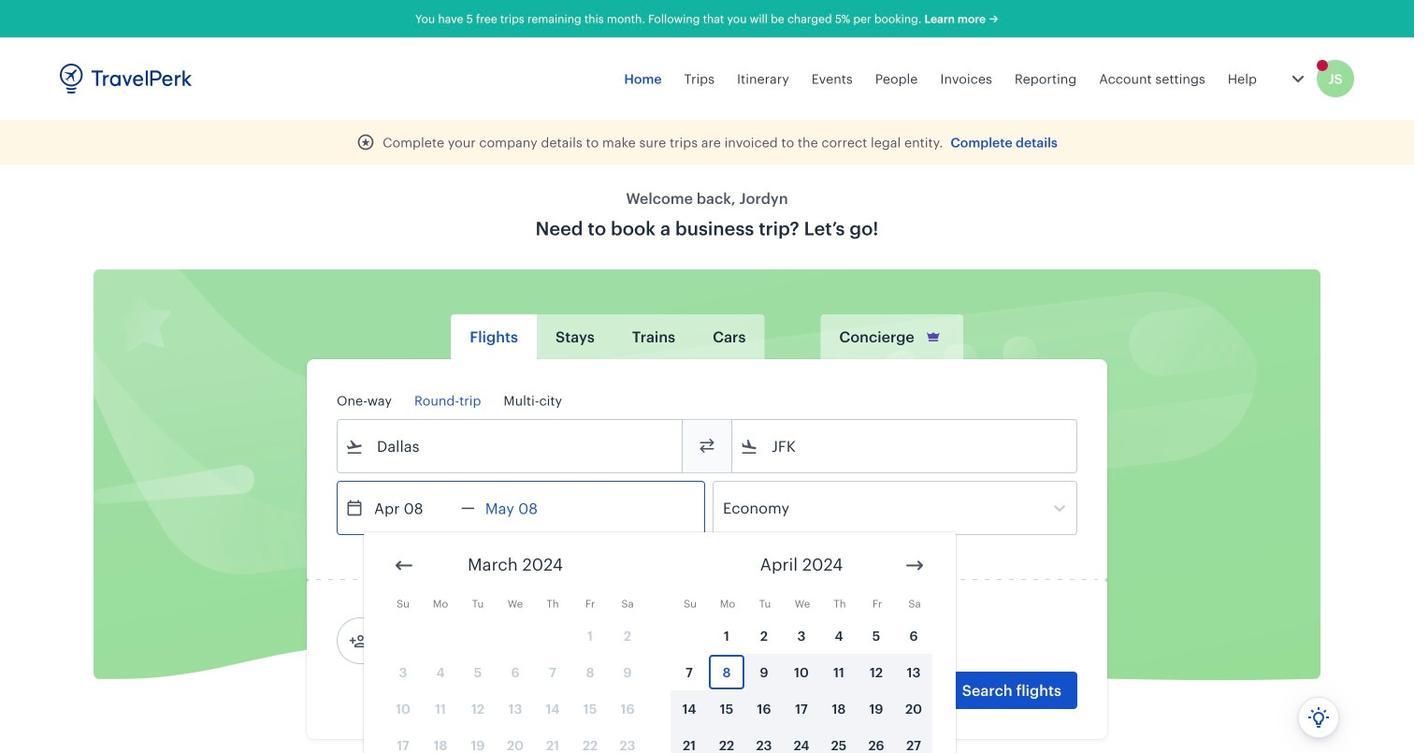 Task type: describe. For each thing, give the bounding box(es) containing it.
Add first traveler search field
[[368, 626, 562, 656]]

To search field
[[759, 431, 1053, 461]]

calendar application
[[364, 532, 1415, 753]]

move backward to switch to the previous month. image
[[393, 554, 415, 577]]

Return text field
[[475, 482, 572, 534]]



Task type: locate. For each thing, give the bounding box(es) containing it.
Depart text field
[[364, 482, 461, 534]]

move forward to switch to the next month. image
[[904, 554, 926, 577]]

From search field
[[364, 431, 658, 461]]



